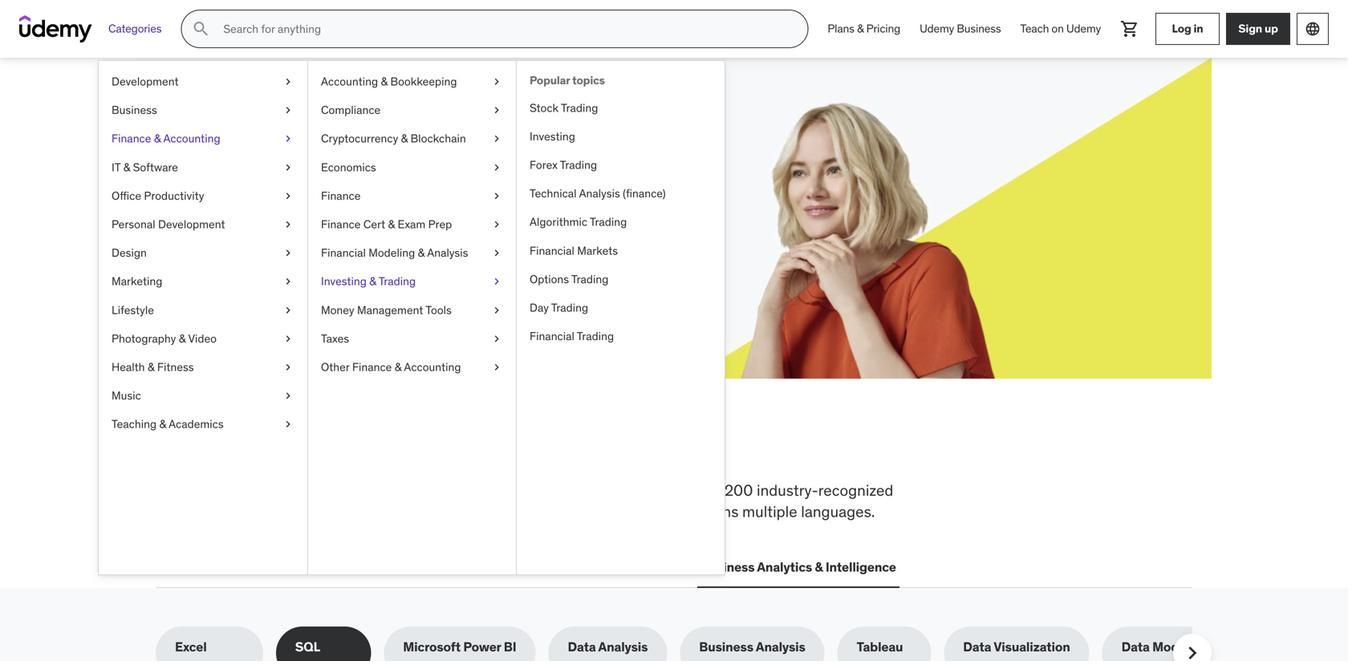 Task type: describe. For each thing, give the bounding box(es) containing it.
data analysis
[[568, 639, 648, 655]]

data for data analysis
[[568, 639, 596, 655]]

0 vertical spatial skills
[[266, 428, 352, 469]]

options trading link
[[517, 265, 725, 294]]

it & software
[[112, 160, 178, 174]]

potential
[[287, 167, 338, 184]]

popular topics
[[530, 73, 605, 87]]

xsmall image for health & fitness
[[282, 359, 294, 375]]

office productivity
[[112, 188, 204, 203]]

categories button
[[99, 10, 171, 48]]

tools
[[426, 303, 452, 317]]

languages.
[[801, 502, 875, 521]]

day
[[530, 300, 549, 315]]

investing for investing & trading
[[321, 274, 367, 289]]

technical
[[398, 481, 460, 500]]

data for data science
[[488, 559, 516, 575]]

& for video
[[179, 331, 186, 346]]

trading for day
[[551, 300, 588, 315]]

forex trading
[[530, 158, 597, 172]]

future
[[395, 128, 474, 161]]

finance & accounting link
[[99, 125, 307, 153]]

xsmall image for money management tools
[[490, 302, 503, 318]]

stock
[[530, 101, 559, 115]]

lifestyle link
[[99, 296, 307, 324]]

xsmall image for cryptocurrency & blockchain
[[490, 131, 503, 147]]

finance for finance
[[321, 188, 361, 203]]

critical
[[220, 481, 266, 500]]

teach
[[1020, 21, 1049, 36]]

well-
[[396, 502, 429, 521]]

productivity
[[144, 188, 204, 203]]

design
[[112, 246, 147, 260]]

analysis for business
[[756, 639, 805, 655]]

finance for finance & accounting
[[112, 131, 151, 146]]

science
[[519, 559, 567, 575]]

money management tools link
[[308, 296, 516, 324]]

academics
[[169, 417, 224, 431]]

stock trading
[[530, 101, 598, 115]]

udemy inside "udemy business" link
[[920, 21, 954, 36]]

analysis for technical
[[579, 186, 620, 201]]

technical analysis (finance) link
[[517, 179, 725, 208]]

xsmall image for music
[[282, 388, 294, 404]]

a
[[369, 167, 375, 184]]

music
[[112, 388, 141, 403]]

compliance link
[[308, 96, 516, 125]]

& inside 'link'
[[418, 246, 425, 260]]

plans
[[828, 21, 854, 36]]

analysis for data
[[598, 639, 648, 655]]

communication
[[586, 559, 681, 575]]

xsmall image for lifestyle
[[282, 302, 294, 318]]

need
[[422, 428, 499, 469]]

xsmall image for it & software
[[282, 160, 294, 175]]

business for business analytics & intelligence
[[700, 559, 755, 575]]

xsmall image for finance cert & exam prep
[[490, 217, 503, 232]]

0 vertical spatial in
[[1194, 21, 1203, 36]]

0 vertical spatial development
[[112, 74, 179, 89]]

development for web
[[189, 559, 269, 575]]

analysis inside 'link'
[[427, 246, 468, 260]]

health & fitness link
[[99, 353, 307, 382]]

plans & pricing link
[[818, 10, 910, 48]]

Search for anything text field
[[220, 15, 788, 43]]

office
[[112, 188, 141, 203]]

algorithmic trading link
[[517, 208, 725, 237]]

health & fitness
[[112, 360, 194, 374]]

trading down 'financial modeling & analysis' on the left top of the page
[[379, 274, 416, 289]]

catalog
[[278, 502, 328, 521]]

shopping cart with 0 items image
[[1120, 19, 1139, 39]]

intelligence
[[826, 559, 896, 575]]

skills
[[213, 128, 285, 161]]

cryptocurrency
[[321, 131, 398, 146]]

financial for financial modeling & analysis
[[321, 246, 366, 260]]

financial modeling & analysis link
[[308, 239, 516, 267]]

power
[[463, 639, 501, 655]]

leadership
[[402, 559, 469, 575]]

cryptocurrency & blockchain link
[[308, 125, 516, 153]]

taxes
[[321, 331, 349, 346]]

sql
[[295, 639, 320, 655]]

all the skills you need in one place
[[156, 428, 690, 469]]

1 vertical spatial accounting
[[163, 131, 220, 146]]

& for trading
[[369, 274, 376, 289]]

including
[[512, 481, 575, 500]]

xsmall image for other finance & accounting
[[490, 359, 503, 375]]

xsmall image for office productivity
[[282, 188, 294, 204]]

modeling for data
[[1152, 639, 1208, 655]]

industry-
[[757, 481, 818, 500]]

data for data visualization
[[963, 639, 991, 655]]

0 horizontal spatial in
[[505, 428, 536, 469]]

xsmall image for accounting & bookkeeping
[[490, 74, 503, 90]]

sign up
[[1238, 21, 1278, 36]]

visualization
[[994, 639, 1070, 655]]

blockchain
[[411, 131, 466, 146]]

(finance)
[[623, 186, 666, 201]]

algorithmic
[[530, 215, 587, 229]]

finance link
[[308, 182, 516, 210]]

0 vertical spatial your
[[332, 128, 391, 161]]

money management tools
[[321, 303, 452, 317]]

teaching & academics link
[[99, 410, 307, 439]]

personal development
[[112, 217, 225, 231]]

for inside skills for your future expand your potential with a course. starting at just $12.99 through dec 15.
[[290, 128, 328, 161]]

content
[[613, 481, 666, 500]]

photography
[[112, 331, 176, 346]]

office productivity link
[[99, 182, 307, 210]]

xsmall image for financial modeling & analysis
[[490, 245, 503, 261]]

software
[[133, 160, 178, 174]]

trading for financial
[[577, 329, 614, 343]]

business for business analysis
[[699, 639, 753, 655]]

rounded
[[429, 502, 486, 521]]

personal development link
[[99, 210, 307, 239]]

to
[[381, 481, 395, 500]]

xsmall image for business
[[282, 102, 294, 118]]

through
[[255, 185, 300, 202]]

trading for algorithmic
[[590, 215, 627, 229]]

compliance
[[321, 103, 381, 117]]

sign
[[1238, 21, 1262, 36]]

the
[[209, 428, 260, 469]]

certifications,
[[156, 502, 248, 521]]

markets
[[577, 243, 618, 258]]

xsmall image for development
[[282, 74, 294, 90]]

starting
[[423, 167, 470, 184]]

fitness
[[157, 360, 194, 374]]

web
[[159, 559, 186, 575]]

financial for financial markets
[[530, 243, 574, 258]]

up
[[1265, 21, 1278, 36]]

web development button
[[156, 548, 272, 587]]

teaching & academics
[[112, 417, 224, 431]]



Task type: locate. For each thing, give the bounding box(es) containing it.
skills inside covering critical workplace skills to technical topics, including prep content for over 200 industry-recognized certifications, our catalog supports well-rounded professional development and spans multiple languages.
[[343, 481, 377, 500]]

xsmall image inside 'marketing' link
[[282, 274, 294, 289]]

xsmall image for economics
[[490, 160, 503, 175]]

accounting down business link
[[163, 131, 220, 146]]

trading for forex
[[560, 158, 597, 172]]

0 horizontal spatial it
[[112, 160, 121, 174]]

investing up money
[[321, 274, 367, 289]]

& for accounting
[[154, 131, 161, 146]]

financial
[[530, 243, 574, 258], [321, 246, 366, 260], [530, 329, 574, 343]]

recognized
[[818, 481, 893, 500]]

& down finance cert & exam prep link
[[418, 246, 425, 260]]

business inside topic filters element
[[699, 639, 753, 655]]

& right teaching
[[159, 417, 166, 431]]

covering critical workplace skills to technical topics, including prep content for over 200 industry-recognized certifications, our catalog supports well-rounded professional development and spans multiple languages.
[[156, 481, 893, 521]]

development
[[576, 502, 665, 521]]

0 vertical spatial modeling
[[368, 246, 415, 260]]

& right health
[[148, 360, 154, 374]]

data left visualization
[[963, 639, 991, 655]]

financial down "day trading"
[[530, 329, 574, 343]]

investing down stock
[[530, 129, 575, 144]]

& inside button
[[815, 559, 823, 575]]

it up office
[[112, 160, 121, 174]]

development for personal
[[158, 217, 225, 231]]

& right cert at left
[[388, 217, 395, 231]]

accounting up the compliance
[[321, 74, 378, 89]]

1 horizontal spatial accounting
[[321, 74, 378, 89]]

financial inside financial modeling & analysis 'link'
[[321, 246, 366, 260]]

financial markets link
[[517, 237, 725, 265]]

1 horizontal spatial for
[[669, 481, 688, 500]]

trading down technical analysis (finance)
[[590, 215, 627, 229]]

0 vertical spatial for
[[290, 128, 328, 161]]

skills up supports
[[343, 481, 377, 500]]

xsmall image inside the photography & video link
[[282, 331, 294, 347]]

it & software link
[[99, 153, 307, 182]]

development down categories dropdown button
[[112, 74, 179, 89]]

investing inside 'element'
[[530, 129, 575, 144]]

modeling
[[368, 246, 415, 260], [1152, 639, 1208, 655]]

trading for options
[[571, 272, 608, 286]]

your
[[332, 128, 391, 161], [260, 167, 284, 184]]

music link
[[99, 382, 307, 410]]

submit search image
[[191, 19, 211, 39]]

udemy right the on on the top right of the page
[[1066, 21, 1101, 36]]

1 horizontal spatial investing
[[530, 129, 575, 144]]

bookkeeping
[[390, 74, 457, 89]]

investing link
[[517, 122, 725, 151]]

business inside button
[[700, 559, 755, 575]]

xsmall image for finance & accounting
[[282, 131, 294, 147]]

trading down the markets
[[571, 272, 608, 286]]

investing & trading link
[[308, 267, 516, 296]]

xsmall image inside 'health & fitness' 'link'
[[282, 359, 294, 375]]

financial inside financial markets link
[[530, 243, 574, 258]]

covering
[[156, 481, 217, 500]]

prep
[[578, 481, 609, 500]]

xsmall image
[[282, 102, 294, 118], [490, 102, 503, 118], [282, 131, 294, 147], [490, 160, 503, 175], [490, 188, 503, 204], [282, 217, 294, 232], [490, 245, 503, 261], [282, 274, 294, 289], [490, 274, 503, 289], [282, 388, 294, 404], [282, 417, 294, 432]]

1 vertical spatial for
[[669, 481, 688, 500]]

development inside button
[[189, 559, 269, 575]]

marketing link
[[99, 267, 307, 296]]

0 horizontal spatial accounting
[[163, 131, 220, 146]]

financial for financial trading
[[530, 329, 574, 343]]

2 udemy from the left
[[1066, 21, 1101, 36]]

business for business
[[112, 103, 157, 117]]

& down compliance link
[[401, 131, 408, 146]]

xsmall image for photography & video
[[282, 331, 294, 347]]

1 vertical spatial in
[[505, 428, 536, 469]]

2 vertical spatial development
[[189, 559, 269, 575]]

money
[[321, 303, 354, 317]]

finance right other
[[352, 360, 392, 374]]

cryptocurrency & blockchain
[[321, 131, 466, 146]]

finance
[[112, 131, 151, 146], [321, 188, 361, 203], [321, 217, 361, 231], [352, 360, 392, 374]]

udemy
[[920, 21, 954, 36], [1066, 21, 1101, 36]]

xsmall image inside taxes link
[[490, 331, 503, 347]]

in right the log at the top of page
[[1194, 21, 1203, 36]]

xsmall image inside finance & accounting link
[[282, 131, 294, 147]]

1 horizontal spatial your
[[332, 128, 391, 161]]

communication button
[[583, 548, 684, 587]]

it certifications
[[288, 559, 383, 575]]

trading for stock
[[561, 101, 598, 115]]

development right web
[[189, 559, 269, 575]]

xsmall image inside the it & software link
[[282, 160, 294, 175]]

stock trading link
[[517, 94, 725, 122]]

xsmall image inside teaching & academics link
[[282, 417, 294, 432]]

1 horizontal spatial it
[[288, 559, 299, 575]]

1 horizontal spatial udemy
[[1066, 21, 1101, 36]]

2 vertical spatial accounting
[[404, 360, 461, 374]]

xsmall image inside office productivity link
[[282, 188, 294, 204]]

xsmall image inside personal development link
[[282, 217, 294, 232]]

teaching
[[112, 417, 157, 431]]

xsmall image inside design link
[[282, 245, 294, 261]]

& inside 'link'
[[148, 360, 154, 374]]

trading down 'options trading'
[[551, 300, 588, 315]]

finance up it & software
[[112, 131, 151, 146]]

udemy right pricing
[[920, 21, 954, 36]]

& down taxes link
[[395, 360, 401, 374]]

for up and
[[669, 481, 688, 500]]

udemy inside teach on udemy link
[[1066, 21, 1101, 36]]

1 horizontal spatial in
[[1194, 21, 1203, 36]]

development link
[[99, 67, 307, 96]]

management
[[357, 303, 423, 317]]

data left next image
[[1121, 639, 1150, 655]]

& for software
[[123, 160, 130, 174]]

1 horizontal spatial modeling
[[1152, 639, 1208, 655]]

1 vertical spatial development
[[158, 217, 225, 231]]

& for bookkeeping
[[381, 74, 388, 89]]

xsmall image for personal development
[[282, 217, 294, 232]]

xsmall image for compliance
[[490, 102, 503, 118]]

just
[[487, 167, 508, 184]]

& for pricing
[[857, 21, 864, 36]]

xsmall image inside financial modeling & analysis 'link'
[[490, 245, 503, 261]]

in up 'including'
[[505, 428, 536, 469]]

data right 'bi'
[[568, 639, 596, 655]]

trading
[[561, 101, 598, 115], [560, 158, 597, 172], [590, 215, 627, 229], [571, 272, 608, 286], [379, 274, 416, 289], [551, 300, 588, 315], [577, 329, 614, 343]]

for up the potential
[[290, 128, 328, 161]]

accounting & bookkeeping
[[321, 74, 457, 89]]

your up through
[[260, 167, 284, 184]]

modeling inside 'link'
[[368, 246, 415, 260]]

our
[[252, 502, 274, 521]]

on
[[1051, 21, 1064, 36]]

web development
[[159, 559, 269, 575]]

& for fitness
[[148, 360, 154, 374]]

financial up options
[[530, 243, 574, 258]]

economics link
[[308, 153, 516, 182]]

& up software
[[154, 131, 161, 146]]

finance cert & exam prep
[[321, 217, 452, 231]]

trading down day trading link
[[577, 329, 614, 343]]

1 vertical spatial skills
[[343, 481, 377, 500]]

accounting & bookkeeping link
[[308, 67, 516, 96]]

xsmall image inside economics 'link'
[[490, 160, 503, 175]]

trading up technical analysis (finance)
[[560, 158, 597, 172]]

1 udemy from the left
[[920, 21, 954, 36]]

business analysis
[[699, 639, 805, 655]]

you
[[358, 428, 416, 469]]

finance for finance cert & exam prep
[[321, 217, 361, 231]]

cert
[[363, 217, 385, 231]]

topics,
[[463, 481, 509, 500]]

finance & accounting
[[112, 131, 220, 146]]

taxes link
[[308, 324, 516, 353]]

0 horizontal spatial for
[[290, 128, 328, 161]]

day trading
[[530, 300, 588, 315]]

expand
[[213, 167, 257, 184]]

data left "science"
[[488, 559, 516, 575]]

200
[[725, 481, 753, 500]]

financial up investing & trading
[[321, 246, 366, 260]]

accounting
[[321, 74, 378, 89], [163, 131, 220, 146], [404, 360, 461, 374]]

1 vertical spatial it
[[288, 559, 299, 575]]

other
[[321, 360, 349, 374]]

data science
[[488, 559, 567, 575]]

0 horizontal spatial your
[[260, 167, 284, 184]]

0 vertical spatial investing
[[530, 129, 575, 144]]

& up money management tools
[[369, 274, 376, 289]]

financial inside financial trading link
[[530, 329, 574, 343]]

it inside button
[[288, 559, 299, 575]]

trading down topics
[[561, 101, 598, 115]]

xsmall image inside business link
[[282, 102, 294, 118]]

development down office productivity link
[[158, 217, 225, 231]]

your up with
[[332, 128, 391, 161]]

0 vertical spatial accounting
[[321, 74, 378, 89]]

log
[[1172, 21, 1191, 36]]

day trading link
[[517, 294, 725, 322]]

xsmall image inside the accounting & bookkeeping link
[[490, 74, 503, 90]]

analysis inside investing & trading 'element'
[[579, 186, 620, 201]]

finance down with
[[321, 188, 361, 203]]

trading inside "link"
[[590, 215, 627, 229]]

1 vertical spatial investing
[[321, 274, 367, 289]]

1 vertical spatial modeling
[[1152, 639, 1208, 655]]

it left certifications
[[288, 559, 299, 575]]

xsmall image inside finance cert & exam prep link
[[490, 217, 503, 232]]

&
[[857, 21, 864, 36], [381, 74, 388, 89], [154, 131, 161, 146], [401, 131, 408, 146], [123, 160, 130, 174], [388, 217, 395, 231], [418, 246, 425, 260], [369, 274, 376, 289], [179, 331, 186, 346], [148, 360, 154, 374], [395, 360, 401, 374], [159, 417, 166, 431], [815, 559, 823, 575]]

other finance & accounting
[[321, 360, 461, 374]]

next image
[[1180, 640, 1205, 661]]

modeling for financial
[[368, 246, 415, 260]]

0 horizontal spatial modeling
[[368, 246, 415, 260]]

xsmall image inside "finance" link
[[490, 188, 503, 204]]

& left bookkeeping
[[381, 74, 388, 89]]

investing & trading element
[[516, 61, 725, 575]]

lifestyle
[[112, 303, 154, 317]]

tableau
[[857, 639, 903, 655]]

microsoft power bi
[[403, 639, 516, 655]]

health
[[112, 360, 145, 374]]

2 horizontal spatial accounting
[[404, 360, 461, 374]]

xsmall image for finance
[[490, 188, 503, 204]]

xsmall image inside other finance & accounting link
[[490, 359, 503, 375]]

microsoft
[[403, 639, 461, 655]]

development
[[112, 74, 179, 89], [158, 217, 225, 231], [189, 559, 269, 575]]

marketing
[[112, 274, 162, 289]]

xsmall image for marketing
[[282, 274, 294, 289]]

xsmall image for design
[[282, 245, 294, 261]]

over
[[692, 481, 721, 500]]

it for it & software
[[112, 160, 121, 174]]

skills up workplace
[[266, 428, 352, 469]]

leadership button
[[399, 548, 472, 587]]

& right plans
[[857, 21, 864, 36]]

& for academics
[[159, 417, 166, 431]]

in
[[1194, 21, 1203, 36], [505, 428, 536, 469]]

udemy image
[[19, 15, 92, 43]]

& right analytics
[[815, 559, 823, 575]]

other finance & accounting link
[[308, 353, 516, 382]]

0 horizontal spatial udemy
[[920, 21, 954, 36]]

topic filters element
[[156, 627, 1228, 661]]

xsmall image inside music link
[[282, 388, 294, 404]]

choose a language image
[[1305, 21, 1321, 37]]

multiple
[[742, 502, 797, 521]]

data for data modeling
[[1121, 639, 1150, 655]]

data inside button
[[488, 559, 516, 575]]

business link
[[99, 96, 307, 125]]

video
[[188, 331, 217, 346]]

finance down 15.
[[321, 217, 361, 231]]

investing
[[530, 129, 575, 144], [321, 274, 367, 289]]

xsmall image
[[282, 74, 294, 90], [490, 74, 503, 90], [490, 131, 503, 147], [282, 160, 294, 175], [282, 188, 294, 204], [490, 217, 503, 232], [282, 245, 294, 261], [282, 302, 294, 318], [490, 302, 503, 318], [282, 331, 294, 347], [490, 331, 503, 347], [282, 359, 294, 375], [490, 359, 503, 375]]

for inside covering critical workplace skills to technical topics, including prep content for over 200 industry-recognized certifications, our catalog supports well-rounded professional development and spans multiple languages.
[[669, 481, 688, 500]]

0 vertical spatial it
[[112, 160, 121, 174]]

xsmall image for taxes
[[490, 331, 503, 347]]

accounting down taxes link
[[404, 360, 461, 374]]

xsmall image inside lifestyle link
[[282, 302, 294, 318]]

plans & pricing
[[828, 21, 900, 36]]

xsmall image inside compliance link
[[490, 102, 503, 118]]

xsmall image for teaching & academics
[[282, 417, 294, 432]]

xsmall image for investing & trading
[[490, 274, 503, 289]]

with
[[341, 167, 366, 184]]

& up office
[[123, 160, 130, 174]]

xsmall image inside cryptocurrency & blockchain link
[[490, 131, 503, 147]]

udemy business link
[[910, 10, 1011, 48]]

xsmall image inside the investing & trading link
[[490, 274, 503, 289]]

skills
[[266, 428, 352, 469], [343, 481, 377, 500]]

investing for investing
[[530, 129, 575, 144]]

0 horizontal spatial investing
[[321, 274, 367, 289]]

exam
[[398, 217, 426, 231]]

& for blockchain
[[401, 131, 408, 146]]

xsmall image inside money management tools link
[[490, 302, 503, 318]]

& left "video"
[[179, 331, 186, 346]]

xsmall image inside development link
[[282, 74, 294, 90]]

it for it certifications
[[288, 559, 299, 575]]

1 vertical spatial your
[[260, 167, 284, 184]]

modeling inside topic filters element
[[1152, 639, 1208, 655]]

udemy business
[[920, 21, 1001, 36]]

categories
[[108, 21, 162, 36]]



Task type: vqa. For each thing, say whether or not it's contained in the screenshot.
rightmost who
no



